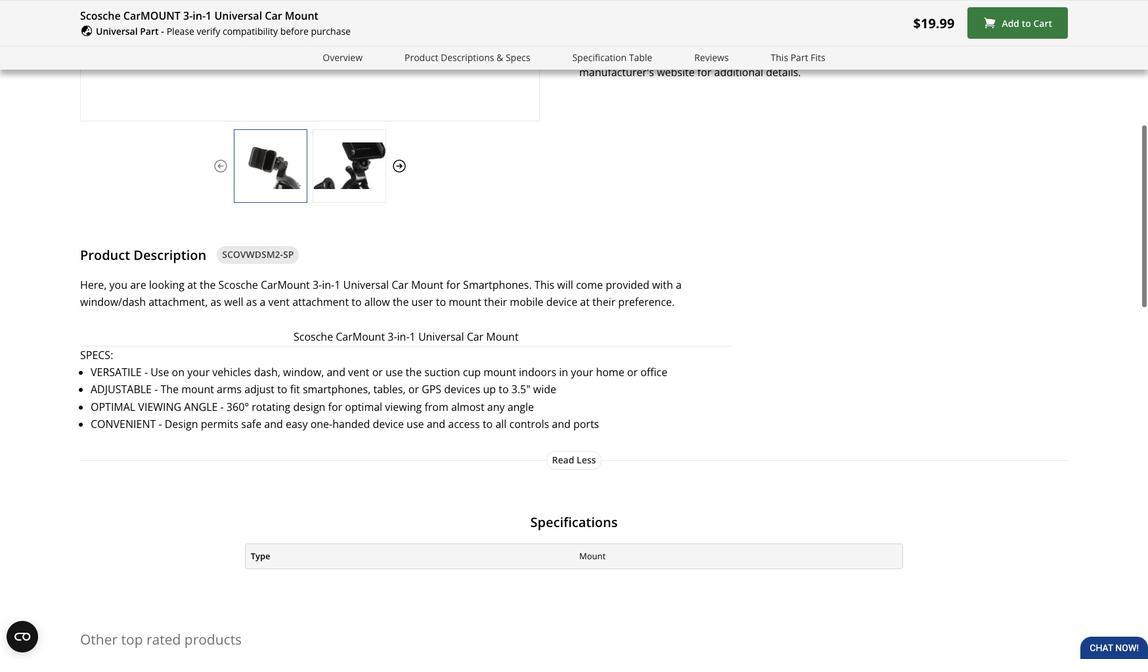Task type: vqa. For each thing, say whether or not it's contained in the screenshot.
'permits'
yes



Task type: describe. For each thing, give the bounding box(es) containing it.
before
[[280, 25, 309, 37]]

2 their from the left
[[593, 295, 616, 310]]

you
[[109, 278, 128, 292]]

1 horizontal spatial or
[[409, 383, 419, 397]]

to left all
[[483, 417, 493, 432]]

part
[[742, 48, 762, 62]]

mount inside here, you are looking at the scosche carmount 3-in-1 universal car mount for smartphones. this will come provided with a window/dash attachment, as well as a vent attachment to allow the user to mount their mobile device at their preference.
[[449, 295, 482, 310]]

product for product descriptions & specs
[[405, 51, 439, 64]]

device inside here, you are looking at the scosche carmount 3-in-1 universal car mount for smartphones. this will come provided with a window/dash attachment, as well as a vent attachment to allow the user to mount their mobile device at their preference.
[[547, 295, 578, 310]]

additional
[[715, 65, 764, 79]]

3- for carmount
[[388, 330, 397, 344]]

please
[[167, 25, 194, 37]]

versatile
[[91, 365, 142, 380]]

warranty.
[[952, 48, 999, 62]]

mobile
[[510, 295, 544, 310]]

&
[[497, 51, 504, 64]]

in
[[559, 365, 568, 380]]

car for carmount
[[467, 330, 484, 344]]

this part fits
[[771, 51, 826, 64]]

1 as from the left
[[211, 295, 221, 310]]

angle
[[508, 400, 534, 414]]

universal part - please verify compatibility before purchase
[[96, 25, 351, 37]]

product description
[[80, 246, 206, 264]]

smartphones,
[[303, 383, 371, 397]]

compatibility
[[223, 25, 278, 37]]

adjustable
[[91, 383, 152, 397]]

open widget image
[[7, 622, 38, 653]]

from
[[425, 400, 449, 414]]

2 as from the left
[[246, 295, 257, 310]]

purchase
[[311, 25, 351, 37]]

any
[[487, 400, 505, 414]]

1 vertical spatial carmount
[[336, 330, 385, 344]]

carries
[[820, 48, 853, 62]]

1 inside here, you are looking at the scosche carmount 3-in-1 universal car mount for smartphones. this will come provided with a window/dash attachment, as well as a vent attachment to allow the user to mount their mobile device at their preference.
[[335, 278, 341, 292]]

and up smartphones, at the bottom left
[[327, 365, 346, 380]]

- left the use
[[144, 365, 148, 380]]

fit
[[290, 383, 300, 397]]

0 horizontal spatial or
[[372, 365, 383, 380]]

and inside this part is new and carries a full manufacturer warranty. see manufacturer's website for additional details.
[[798, 48, 817, 62]]

this part is new and carries a full manufacturer warranty. see manufacturer's website for additional details.
[[580, 48, 1019, 79]]

specifications
[[531, 513, 618, 531]]

devices
[[444, 383, 481, 397]]

website
[[657, 65, 695, 79]]

this for part
[[771, 51, 789, 64]]

office
[[641, 365, 668, 380]]

adjust
[[245, 383, 275, 397]]

scosche carmount 3-in-1 universal car mount
[[80, 9, 319, 23]]

carmount
[[123, 9, 181, 23]]

design
[[293, 400, 325, 414]]

add
[[1002, 17, 1020, 29]]

details.
[[766, 65, 801, 79]]

this for part
[[719, 48, 739, 62]]

read
[[552, 454, 575, 466]]

specs
[[506, 51, 531, 64]]

- left the
[[154, 383, 158, 397]]

preference.
[[619, 295, 675, 310]]

3.5"
[[512, 383, 531, 397]]

2 scovwdsm2-sp scosche carmount 3-in-1 universal car mount, image from the left
[[313, 143, 386, 189]]

1 for carmount
[[410, 330, 416, 344]]

car for carmount
[[265, 9, 282, 23]]

scosche for scosche carmount 3-in-1 universal car mount
[[80, 9, 121, 23]]

for inside specs: versatile - use on your vehicles dash, window, and vent or use the suction cup mount indoors in your home or office adjustable - the mount arms adjust to fit smartphones, tables, or gps devices up to 3.5" wide optimal viewing angle - 360° rotating design for optimal viewing from almost any angle convenient - design permits safe and easy one-handed device use and access to all controls and ports
[[328, 400, 342, 414]]

to right user
[[436, 295, 446, 310]]

here,
[[80, 278, 107, 292]]

permits
[[201, 417, 239, 432]]

dash,
[[254, 365, 281, 380]]

manufacturer's warranty:
[[580, 48, 716, 62]]

car inside here, you are looking at the scosche carmount 3-in-1 universal car mount for smartphones. this will come provided with a window/dash attachment, as well as a vent attachment to allow the user to mount their mobile device at their preference.
[[392, 278, 409, 292]]

cup
[[463, 365, 481, 380]]

warranty:
[[663, 48, 716, 62]]

window/dash
[[80, 295, 146, 310]]

convenient
[[91, 417, 156, 432]]

well
[[224, 295, 244, 310]]

see
[[1002, 48, 1019, 62]]

1 vertical spatial a
[[676, 278, 682, 292]]

other
[[80, 631, 118, 649]]

tables,
[[373, 383, 406, 397]]

rated
[[146, 631, 181, 649]]

vent inside specs: versatile - use on your vehicles dash, window, and vent or use the suction cup mount indoors in your home or office adjustable - the mount arms adjust to fit smartphones, tables, or gps devices up to 3.5" wide optimal viewing angle - 360° rotating design for optimal viewing from almost any angle convenient - design permits safe and easy one-handed device use and access to all controls and ports
[[348, 365, 370, 380]]

overview link
[[323, 50, 363, 65]]

fits
[[811, 51, 826, 64]]

part for universal
[[140, 25, 159, 37]]

cart
[[1034, 17, 1053, 29]]

0 horizontal spatial a
[[260, 295, 266, 310]]

part for this
[[791, 51, 809, 64]]

top
[[121, 631, 143, 649]]

product for product description
[[80, 246, 130, 264]]

universal up suction
[[418, 330, 464, 344]]

design
[[165, 417, 198, 432]]

descriptions
[[441, 51, 494, 64]]

rotating
[[252, 400, 291, 414]]

suction
[[425, 365, 460, 380]]

to inside button
[[1022, 17, 1031, 29]]

description
[[134, 246, 206, 264]]

almost
[[451, 400, 485, 414]]

products
[[184, 631, 242, 649]]

2 horizontal spatial or
[[627, 365, 638, 380]]

3- inside here, you are looking at the scosche carmount 3-in-1 universal car mount for smartphones. this will come provided with a window/dash attachment, as well as a vent attachment to allow the user to mount their mobile device at their preference.
[[313, 278, 322, 292]]

universal down carmount
[[96, 25, 138, 37]]

attachment,
[[149, 295, 208, 310]]

specs: versatile - use on your vehicles dash, window, and vent or use the suction cup mount indoors in your home or office adjustable - the mount arms adjust to fit smartphones, tables, or gps devices up to 3.5" wide optimal viewing angle - 360° rotating design for optimal viewing from almost any angle convenient - design permits safe and easy one-handed device use and access to all controls and ports
[[80, 348, 668, 432]]

and down rotating
[[264, 417, 283, 432]]

2 horizontal spatial mount
[[484, 365, 516, 380]]

type
[[251, 551, 270, 562]]

access
[[448, 417, 480, 432]]

safe
[[241, 417, 262, 432]]

user
[[412, 295, 433, 310]]

360°
[[227, 400, 249, 414]]

for inside this part is new and carries a full manufacturer warranty. see manufacturer's website for additional details.
[[698, 65, 712, 79]]

all
[[496, 417, 507, 432]]

- down viewing
[[159, 417, 162, 432]]

one-
[[311, 417, 333, 432]]

viewing
[[385, 400, 422, 414]]

new
[[775, 48, 796, 62]]

overview
[[323, 51, 363, 64]]

sp
[[283, 249, 294, 261]]

arms
[[217, 383, 242, 397]]

add to cart
[[1002, 17, 1053, 29]]



Task type: locate. For each thing, give the bounding box(es) containing it.
controls
[[510, 417, 549, 432]]

scosche inside here, you are looking at the scosche carmount 3-in-1 universal car mount for smartphones. this will come provided with a window/dash attachment, as well as a vent attachment to allow the user to mount their mobile device at their preference.
[[219, 278, 258, 292]]

the inside specs: versatile - use on your vehicles dash, window, and vent or use the suction cup mount indoors in your home or office adjustable - the mount arms adjust to fit smartphones, tables, or gps devices up to 3.5" wide optimal viewing angle - 360° rotating design for optimal viewing from almost any angle convenient - design permits safe and easy one-handed device use and access to all controls and ports
[[406, 365, 422, 380]]

0 vertical spatial product
[[405, 51, 439, 64]]

0 horizontal spatial part
[[140, 25, 159, 37]]

2 horizontal spatial a
[[856, 48, 861, 62]]

their down smartphones.
[[484, 295, 507, 310]]

0 horizontal spatial their
[[484, 295, 507, 310]]

1 horizontal spatial mount
[[449, 295, 482, 310]]

scosche down attachment
[[294, 330, 333, 344]]

manufacturer
[[882, 48, 950, 62]]

to right up
[[499, 383, 509, 397]]

the up gps
[[406, 365, 422, 380]]

optimal
[[91, 400, 135, 414]]

0 horizontal spatial scosche
[[80, 9, 121, 23]]

1 horizontal spatial for
[[446, 278, 461, 292]]

0 vertical spatial the
[[200, 278, 216, 292]]

2 vertical spatial car
[[467, 330, 484, 344]]

1 vertical spatial vent
[[348, 365, 370, 380]]

1 horizontal spatial 1
[[335, 278, 341, 292]]

2 vertical spatial mount
[[181, 383, 214, 397]]

1 vertical spatial at
[[580, 295, 590, 310]]

allow
[[365, 295, 390, 310]]

1 vertical spatial product
[[80, 246, 130, 264]]

and
[[798, 48, 817, 62], [327, 365, 346, 380], [264, 417, 283, 432], [427, 417, 446, 432], [552, 417, 571, 432]]

up
[[483, 383, 496, 397]]

in- for carmount
[[193, 9, 206, 23]]

this up details.
[[771, 51, 789, 64]]

looking
[[149, 278, 185, 292]]

1 horizontal spatial their
[[593, 295, 616, 310]]

2 horizontal spatial scosche
[[294, 330, 333, 344]]

specification table link
[[573, 50, 653, 65]]

mount up 'before'
[[285, 9, 319, 23]]

with
[[652, 278, 673, 292]]

use
[[386, 365, 403, 380], [407, 417, 424, 432]]

1 scovwdsm2-sp scosche carmount 3-in-1 universal car mount, image from the left
[[235, 143, 307, 189]]

0 vertical spatial part
[[140, 25, 159, 37]]

0 vertical spatial for
[[698, 65, 712, 79]]

2 your from the left
[[571, 365, 593, 380]]

specification table
[[573, 51, 653, 64]]

use
[[151, 365, 169, 380]]

2 vertical spatial 1
[[410, 330, 416, 344]]

in- up 'verify'
[[193, 9, 206, 23]]

2 horizontal spatial 1
[[410, 330, 416, 344]]

their down come
[[593, 295, 616, 310]]

a inside this part is new and carries a full manufacturer warranty. see manufacturer's website for additional details.
[[856, 48, 861, 62]]

0 vertical spatial in-
[[193, 9, 206, 23]]

mount inside here, you are looking at the scosche carmount 3-in-1 universal car mount for smartphones. this will come provided with a window/dash attachment, as well as a vent attachment to allow the user to mount their mobile device at their preference.
[[411, 278, 444, 292]]

mount up angle at bottom
[[181, 383, 214, 397]]

your right the 'on' on the bottom
[[187, 365, 210, 380]]

1 horizontal spatial scovwdsm2-sp scosche carmount 3-in-1 universal car mount, image
[[313, 143, 386, 189]]

as left well
[[211, 295, 221, 310]]

the left user
[[393, 295, 409, 310]]

car up 'before'
[[265, 9, 282, 23]]

manufacturer's
[[580, 65, 654, 79]]

2 horizontal spatial for
[[698, 65, 712, 79]]

2 vertical spatial in-
[[397, 330, 410, 344]]

a right well
[[260, 295, 266, 310]]

here, you are looking at the scosche carmount 3-in-1 universal car mount for smartphones. this will come provided with a window/dash attachment, as well as a vent attachment to allow the user to mount their mobile device at their preference.
[[80, 278, 682, 310]]

0 horizontal spatial as
[[211, 295, 221, 310]]

1 vertical spatial car
[[392, 278, 409, 292]]

-
[[161, 25, 164, 37], [144, 365, 148, 380], [154, 383, 158, 397], [220, 400, 224, 414], [159, 417, 162, 432]]

indoors
[[519, 365, 557, 380]]

this inside here, you are looking at the scosche carmount 3-in-1 universal car mount for smartphones. this will come provided with a window/dash attachment, as well as a vent attachment to allow the user to mount their mobile device at their preference.
[[535, 278, 555, 292]]

at down come
[[580, 295, 590, 310]]

0 vertical spatial scosche
[[80, 9, 121, 23]]

scosche up well
[[219, 278, 258, 292]]

3-
[[183, 9, 193, 23], [313, 278, 322, 292], [388, 330, 397, 344]]

2 horizontal spatial in-
[[397, 330, 410, 344]]

3- up please
[[183, 9, 193, 23]]

use down viewing
[[407, 417, 424, 432]]

and left ports
[[552, 417, 571, 432]]

2 vertical spatial a
[[260, 295, 266, 310]]

read less
[[552, 454, 596, 466]]

1 horizontal spatial use
[[407, 417, 424, 432]]

1 horizontal spatial this
[[719, 48, 739, 62]]

car up "cup"
[[467, 330, 484, 344]]

0 horizontal spatial at
[[187, 278, 197, 292]]

this inside this part is new and carries a full manufacturer warranty. see manufacturer's website for additional details.
[[719, 48, 739, 62]]

product descriptions & specs
[[405, 51, 531, 64]]

1 vertical spatial part
[[791, 51, 809, 64]]

universal up compatibility
[[214, 9, 262, 23]]

to left the "allow"
[[352, 295, 362, 310]]

or
[[372, 365, 383, 380], [627, 365, 638, 380], [409, 383, 419, 397]]

mount up user
[[411, 278, 444, 292]]

0 horizontal spatial 1
[[206, 9, 212, 23]]

1 down user
[[410, 330, 416, 344]]

carmount
[[261, 278, 310, 292], [336, 330, 385, 344]]

0 vertical spatial car
[[265, 9, 282, 23]]

1 your from the left
[[187, 365, 210, 380]]

0 horizontal spatial product
[[80, 246, 130, 264]]

other top rated products
[[80, 631, 242, 649]]

3- for carmount
[[183, 9, 193, 23]]

0 vertical spatial a
[[856, 48, 861, 62]]

specification
[[573, 51, 627, 64]]

carmount down the "allow"
[[336, 330, 385, 344]]

1
[[206, 9, 212, 23], [335, 278, 341, 292], [410, 330, 416, 344]]

go to right image image
[[392, 158, 407, 174]]

at up the attachment,
[[187, 278, 197, 292]]

scovwdsm2-sp scosche carmount 3-in-1 universal car mount, image
[[235, 143, 307, 189], [313, 143, 386, 189]]

1 vertical spatial the
[[393, 295, 409, 310]]

vent up smartphones, at the bottom left
[[348, 365, 370, 380]]

reviews
[[695, 51, 729, 64]]

carmount down sp
[[261, 278, 310, 292]]

0 vertical spatial carmount
[[261, 278, 310, 292]]

or left gps
[[409, 383, 419, 397]]

2 vertical spatial scosche
[[294, 330, 333, 344]]

device inside specs: versatile - use on your vehicles dash, window, and vent or use the suction cup mount indoors in your home or office adjustable - the mount arms adjust to fit smartphones, tables, or gps devices up to 3.5" wide optimal viewing angle - 360° rotating design for optimal viewing from almost any angle convenient - design permits safe and easy one-handed device use and access to all controls and ports
[[373, 417, 404, 432]]

smartphones.
[[463, 278, 532, 292]]

- left 360°
[[220, 400, 224, 414]]

0 horizontal spatial this
[[535, 278, 555, 292]]

0 horizontal spatial for
[[328, 400, 342, 414]]

mount
[[449, 295, 482, 310], [484, 365, 516, 380], [181, 383, 214, 397]]

2 vertical spatial for
[[328, 400, 342, 414]]

the
[[161, 383, 179, 397]]

3- up attachment
[[313, 278, 322, 292]]

1 horizontal spatial car
[[392, 278, 409, 292]]

1 horizontal spatial in-
[[322, 278, 335, 292]]

a
[[856, 48, 861, 62], [676, 278, 682, 292], [260, 295, 266, 310]]

to right add
[[1022, 17, 1031, 29]]

as
[[211, 295, 221, 310], [246, 295, 257, 310]]

0 vertical spatial 3-
[[183, 9, 193, 23]]

in- inside here, you are looking at the scosche carmount 3-in-1 universal car mount for smartphones. this will come provided with a window/dash attachment, as well as a vent attachment to allow the user to mount their mobile device at their preference.
[[322, 278, 335, 292]]

come
[[576, 278, 603, 292]]

scosche left carmount
[[80, 9, 121, 23]]

0 horizontal spatial your
[[187, 365, 210, 380]]

mount down specifications
[[580, 551, 606, 562]]

1 horizontal spatial product
[[405, 51, 439, 64]]

their
[[484, 295, 507, 310], [593, 295, 616, 310]]

0 horizontal spatial scovwdsm2-sp scosche carmount 3-in-1 universal car mount, image
[[235, 143, 307, 189]]

handed
[[333, 417, 370, 432]]

to
[[1022, 17, 1031, 29], [352, 295, 362, 310], [436, 295, 446, 310], [277, 383, 287, 397], [499, 383, 509, 397], [483, 417, 493, 432]]

device down will
[[547, 295, 578, 310]]

gps
[[422, 383, 442, 397]]

scosche for scosche carmount 3-in-1 universal car mount
[[294, 330, 333, 344]]

carmount inside here, you are looking at the scosche carmount 3-in-1 universal car mount for smartphones. this will come provided with a window/dash attachment, as well as a vent attachment to allow the user to mount their mobile device at their preference.
[[261, 278, 310, 292]]

window,
[[283, 365, 324, 380]]

1 vertical spatial 3-
[[313, 278, 322, 292]]

part down carmount
[[140, 25, 159, 37]]

for down smartphones, at the bottom left
[[328, 400, 342, 414]]

2 horizontal spatial car
[[467, 330, 484, 344]]

2 vertical spatial the
[[406, 365, 422, 380]]

provided
[[606, 278, 650, 292]]

part inside this part fits link
[[791, 51, 809, 64]]

1 vertical spatial mount
[[484, 365, 516, 380]]

full
[[864, 48, 879, 62]]

vehicles
[[212, 365, 251, 380]]

0 horizontal spatial carmount
[[261, 278, 310, 292]]

0 vertical spatial vent
[[268, 295, 290, 310]]

2 horizontal spatial 3-
[[388, 330, 397, 344]]

1 vertical spatial in-
[[322, 278, 335, 292]]

universal up the "allow"
[[343, 278, 389, 292]]

3- down the "allow"
[[388, 330, 397, 344]]

car up scosche carmount 3-in-1 universal car mount
[[392, 278, 409, 292]]

a right with at right top
[[676, 278, 682, 292]]

in- down here, you are looking at the scosche carmount 3-in-1 universal car mount for smartphones. this will come provided with a window/dash attachment, as well as a vent attachment to allow the user to mount their mobile device at their preference.
[[397, 330, 410, 344]]

or up tables, at the bottom of page
[[372, 365, 383, 380]]

0 vertical spatial at
[[187, 278, 197, 292]]

angle
[[184, 400, 218, 414]]

optimal
[[345, 400, 383, 414]]

at
[[187, 278, 197, 292], [580, 295, 590, 310]]

scovwdsm2-
[[222, 249, 283, 261]]

1 vertical spatial for
[[446, 278, 461, 292]]

your right in
[[571, 365, 593, 380]]

$19.99
[[914, 14, 955, 32]]

universal inside here, you are looking at the scosche carmount 3-in-1 universal car mount for smartphones. this will come provided with a window/dash attachment, as well as a vent attachment to allow the user to mount their mobile device at their preference.
[[343, 278, 389, 292]]

- left please
[[161, 25, 164, 37]]

part left fits
[[791, 51, 809, 64]]

1 horizontal spatial at
[[580, 295, 590, 310]]

1 vertical spatial use
[[407, 417, 424, 432]]

1 vertical spatial 1
[[335, 278, 341, 292]]

1 vertical spatial device
[[373, 417, 404, 432]]

product descriptions & specs link
[[405, 50, 531, 65]]

1 up attachment
[[335, 278, 341, 292]]

0 horizontal spatial use
[[386, 365, 403, 380]]

1 vertical spatial scosche
[[219, 278, 258, 292]]

a left full
[[856, 48, 861, 62]]

product left descriptions
[[405, 51, 439, 64]]

will
[[557, 278, 573, 292]]

1 horizontal spatial your
[[571, 365, 593, 380]]

add to cart button
[[968, 7, 1068, 39]]

in-
[[193, 9, 206, 23], [322, 278, 335, 292], [397, 330, 410, 344]]

1 horizontal spatial scosche
[[219, 278, 258, 292]]

this left will
[[535, 278, 555, 292]]

1 horizontal spatial carmount
[[336, 330, 385, 344]]

0 horizontal spatial vent
[[268, 295, 290, 310]]

use up tables, at the bottom of page
[[386, 365, 403, 380]]

2 horizontal spatial this
[[771, 51, 789, 64]]

are
[[130, 278, 146, 292]]

the up the attachment,
[[200, 278, 216, 292]]

this part fits link
[[771, 50, 826, 65]]

0 horizontal spatial mount
[[181, 383, 214, 397]]

on
[[172, 365, 185, 380]]

ports
[[574, 417, 599, 432]]

and down from
[[427, 417, 446, 432]]

wide
[[533, 383, 557, 397]]

0 horizontal spatial device
[[373, 417, 404, 432]]

0 horizontal spatial in-
[[193, 9, 206, 23]]

product up here,
[[80, 246, 130, 264]]

for down reviews
[[698, 65, 712, 79]]

device down viewing
[[373, 417, 404, 432]]

2 vertical spatial 3-
[[388, 330, 397, 344]]

vent inside here, you are looking at the scosche carmount 3-in-1 universal car mount for smartphones. this will come provided with a window/dash attachment, as well as a vent attachment to allow the user to mount their mobile device at their preference.
[[268, 295, 290, 310]]

0 vertical spatial 1
[[206, 9, 212, 23]]

manufacturer's
[[580, 48, 661, 62]]

1 horizontal spatial vent
[[348, 365, 370, 380]]

0 vertical spatial mount
[[449, 295, 482, 310]]

to left fit at the bottom left
[[277, 383, 287, 397]]

1 horizontal spatial a
[[676, 278, 682, 292]]

this up additional on the right top of the page
[[719, 48, 739, 62]]

1 horizontal spatial part
[[791, 51, 809, 64]]

0 horizontal spatial 3-
[[183, 9, 193, 23]]

1 horizontal spatial 3-
[[313, 278, 322, 292]]

mount up up
[[484, 365, 516, 380]]

1 up 'verify'
[[206, 9, 212, 23]]

1 horizontal spatial device
[[547, 295, 578, 310]]

and right new
[[798, 48, 817, 62]]

for left smartphones.
[[446, 278, 461, 292]]

or left office
[[627, 365, 638, 380]]

in- up attachment
[[322, 278, 335, 292]]

car
[[265, 9, 282, 23], [392, 278, 409, 292], [467, 330, 484, 344]]

scovwdsm2-sp
[[222, 249, 294, 261]]

1 their from the left
[[484, 295, 507, 310]]

0 vertical spatial device
[[547, 295, 578, 310]]

0 vertical spatial use
[[386, 365, 403, 380]]

0 horizontal spatial car
[[265, 9, 282, 23]]

1 horizontal spatial as
[[246, 295, 257, 310]]

1 for carmount
[[206, 9, 212, 23]]

mount down mobile
[[486, 330, 519, 344]]

as right well
[[246, 295, 257, 310]]

vent left attachment
[[268, 295, 290, 310]]

in- for carmount
[[397, 330, 410, 344]]

viewing
[[138, 400, 181, 414]]

for inside here, you are looking at the scosche carmount 3-in-1 universal car mount for smartphones. this will come provided with a window/dash attachment, as well as a vent attachment to allow the user to mount their mobile device at their preference.
[[446, 278, 461, 292]]

mount down smartphones.
[[449, 295, 482, 310]]

table
[[629, 51, 653, 64]]

your
[[187, 365, 210, 380], [571, 365, 593, 380]]



